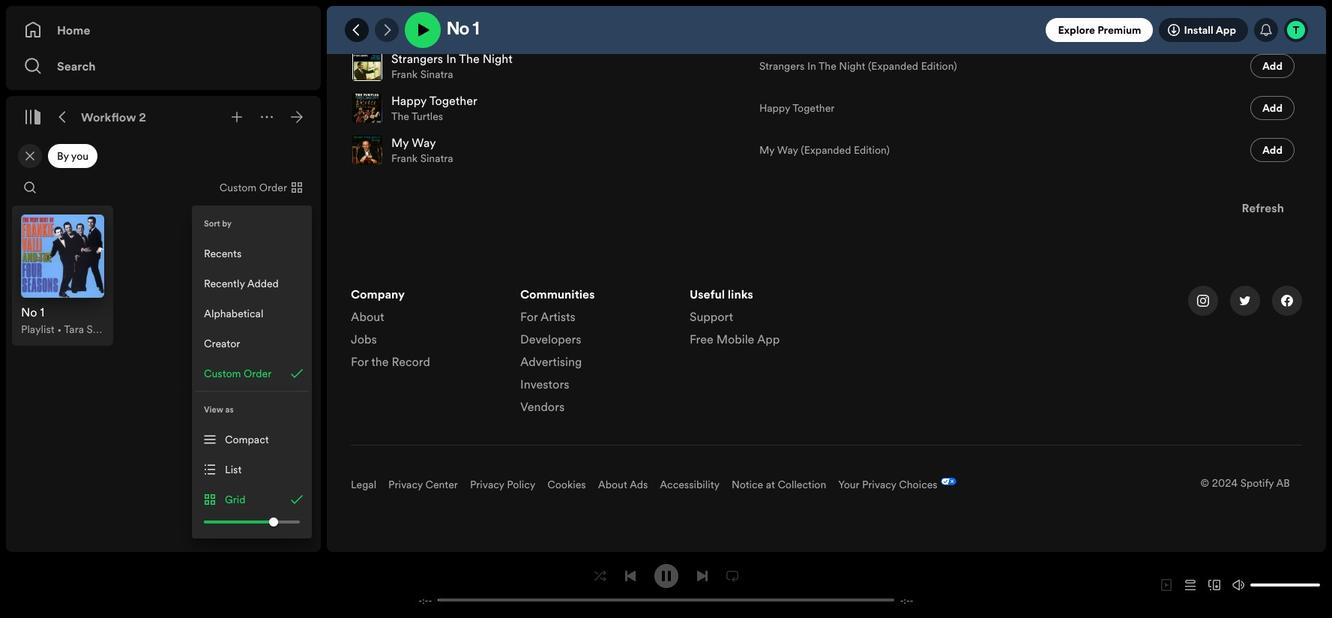 Task type: vqa. For each thing, say whether or not it's contained in the screenshot.
Strangers In The Night Frank Sinatra Night
yes



Task type: locate. For each thing, give the bounding box(es) containing it.
sort by menu
[[192, 206, 312, 392]]

group
[[12, 206, 113, 346]]

no
[[447, 21, 470, 39]]

1 horizontal spatial app
[[1216, 23, 1237, 38]]

1 horizontal spatial :-
[[904, 594, 911, 606]]

custom inside button
[[204, 366, 241, 381]]

(expanded
[[869, 59, 919, 74], [801, 143, 852, 158]]

2
[[139, 109, 146, 125]]

about up jobs
[[351, 308, 385, 325]]

2 vertical spatial add button
[[1251, 138, 1295, 162]]

happy up "my way (expanded edition)" link
[[760, 101, 791, 116]]

0 vertical spatial add button
[[1251, 54, 1295, 78]]

the inside strangers in the night frank sinatra
[[459, 50, 480, 67]]

sort by
[[204, 218, 232, 229]]

my inside my girl the temptations
[[392, 8, 409, 25]]

night
[[483, 50, 513, 67], [840, 59, 866, 74]]

1 horizontal spatial happy
[[760, 101, 791, 116]]

happy together link up the my way (expanded edition)
[[760, 101, 835, 116]]

0 horizontal spatial happy together link
[[392, 92, 478, 109]]

Custom Order, Grid view field
[[208, 176, 312, 200]]

1 vertical spatial app
[[758, 331, 780, 347]]

grid button
[[195, 485, 309, 515]]

in down top bar and user menu element at the top of page
[[808, 59, 817, 74]]

happy together link down strangers in the night frank sinatra on the left of the page
[[392, 92, 478, 109]]

the for strangers in the night
[[459, 50, 480, 67]]

© 2024 spotify ab
[[1201, 476, 1291, 491]]

accessibility
[[660, 477, 720, 492]]

custom up 'by'
[[220, 180, 257, 195]]

strangers up happy together in the right top of the page
[[760, 59, 805, 74]]

0 horizontal spatial happy
[[392, 92, 427, 109]]

happy together
[[760, 101, 835, 116]]

ab
[[1277, 476, 1291, 491]]

for left the
[[351, 353, 369, 370]]

2 sinatra from the top
[[421, 151, 454, 166]]

1 vertical spatial about
[[598, 477, 628, 492]]

1 vertical spatial frank sinatra link
[[392, 151, 454, 166]]

privacy for privacy policy
[[470, 477, 505, 492]]

0 vertical spatial custom
[[220, 180, 257, 195]]

for inside "company about jobs for the record"
[[351, 353, 369, 370]]

3 add from the top
[[1263, 143, 1283, 158]]

None search field
[[18, 176, 42, 200]]

my inside my way frank sinatra
[[392, 134, 409, 151]]

pause image
[[660, 570, 672, 582]]

together down strangers in the night frank sinatra on the left of the page
[[430, 92, 478, 109]]

0 vertical spatial (expanded
[[869, 59, 919, 74]]

group inside main element
[[12, 206, 113, 346]]

privacy center link
[[389, 477, 458, 492]]

0 vertical spatial app
[[1216, 23, 1237, 38]]

1 horizontal spatial for
[[521, 308, 538, 325]]

-
[[419, 594, 422, 606], [429, 594, 432, 606], [901, 594, 904, 606], [910, 594, 914, 606]]

custom order for custom order, grid view field
[[220, 180, 287, 195]]

t button
[[1285, 18, 1309, 42]]

0 vertical spatial order
[[259, 180, 287, 195]]

custom down creator at the bottom left of the page
[[204, 366, 241, 381]]

1 frank sinatra link from the top
[[392, 67, 454, 82]]

2 add from the top
[[1263, 101, 1283, 116]]

the temptations link
[[392, 25, 470, 40]]

0 horizontal spatial list
[[351, 286, 503, 376]]

frank sinatra link down the turtles link on the left top
[[392, 151, 454, 166]]

grid
[[225, 492, 246, 507]]

row
[[12, 206, 113, 346]]

0 horizontal spatial way
[[412, 134, 436, 151]]

privacy for privacy center
[[389, 477, 423, 492]]

my left girl
[[392, 8, 409, 25]]

1 horizontal spatial strangers
[[760, 59, 805, 74]]

2 list from the left
[[521, 286, 672, 421]]

1 vertical spatial add
[[1263, 101, 1283, 116]]

for left the artists
[[521, 308, 538, 325]]

together up the my way (expanded edition)
[[793, 101, 835, 116]]

list containing communities
[[521, 286, 672, 421]]

2024
[[1213, 476, 1239, 491]]

the
[[392, 25, 410, 40], [459, 50, 480, 67], [819, 59, 837, 74], [392, 109, 410, 124]]

the left girl
[[392, 25, 410, 40]]

1 horizontal spatial in
[[808, 59, 817, 74]]

app inside useful links support free mobile app
[[758, 331, 780, 347]]

order inside button
[[244, 366, 272, 381]]

frank inside strangers in the night frank sinatra
[[392, 67, 418, 82]]

together inside happy together the turtles
[[430, 92, 478, 109]]

frank sinatra link
[[392, 67, 454, 82], [392, 151, 454, 166]]

in inside strangers in the night frank sinatra
[[446, 50, 457, 67]]

california consumer privacy act (ccpa) opt-out icon image
[[938, 478, 957, 488]]

links
[[728, 286, 754, 302]]

about
[[351, 308, 385, 325], [598, 477, 628, 492]]

0 vertical spatial frank sinatra link
[[392, 67, 454, 82]]

way for my way frank sinatra
[[412, 134, 436, 151]]

frank sinatra link up happy together the turtles
[[392, 67, 454, 82]]

custom order down "creator" 'button' on the bottom left of page
[[204, 366, 272, 381]]

go back image
[[351, 24, 363, 36]]

together for happy together the turtles
[[430, 92, 478, 109]]

2 frank from the top
[[392, 151, 418, 166]]

so many steves: afternoons with steve martin | audiobook on spotify element
[[327, 0, 1327, 528]]

custom order
[[220, 180, 287, 195], [204, 366, 272, 381]]

1 add button from the top
[[1251, 54, 1295, 78]]

by
[[222, 218, 232, 229]]

notice at collection link
[[732, 477, 827, 492]]

workflow 2 button
[[78, 105, 149, 129]]

strangers inside strangers in the night frank sinatra
[[392, 50, 443, 67]]

way down happy together in the right top of the page
[[778, 143, 799, 158]]

choices
[[900, 477, 938, 492]]

2 privacy from the left
[[470, 477, 505, 492]]

order up the recents button
[[259, 180, 287, 195]]

search in your library image
[[24, 182, 36, 194]]

1 horizontal spatial night
[[840, 59, 866, 74]]

1 frank from the top
[[392, 67, 418, 82]]

0 vertical spatial sinatra
[[421, 67, 454, 82]]

2 add button from the top
[[1251, 96, 1295, 120]]

connect to a device image
[[1209, 579, 1221, 591]]

in for strangers in the night (expanded edition)
[[808, 59, 817, 74]]

-:--
[[419, 594, 432, 606], [901, 594, 914, 606]]

0 vertical spatial about
[[351, 308, 385, 325]]

the for my girl
[[392, 25, 410, 40]]

0 horizontal spatial -:--
[[419, 594, 432, 606]]

3 add button from the top
[[1251, 138, 1295, 162]]

strangers in the night frank sinatra
[[392, 50, 513, 82]]

0 horizontal spatial edition)
[[854, 143, 890, 158]]

3 list from the left
[[690, 286, 842, 353]]

in down "temptations"
[[446, 50, 457, 67]]

add button for my way
[[1251, 138, 1295, 162]]

2 -:-- from the left
[[901, 594, 914, 606]]

explore premium button
[[1047, 18, 1154, 42]]

sinatra down turtles
[[421, 151, 454, 166]]

1 horizontal spatial way
[[778, 143, 799, 158]]

frank up the turtles link on the left top
[[392, 67, 418, 82]]

app right the mobile at the right
[[758, 331, 780, 347]]

your privacy choices
[[839, 477, 938, 492]]

2 horizontal spatial privacy
[[863, 477, 897, 492]]

about left ads
[[598, 477, 628, 492]]

sinatra up happy together the turtles
[[421, 67, 454, 82]]

row containing playlist
[[12, 206, 113, 346]]

privacy
[[389, 477, 423, 492], [470, 477, 505, 492], [863, 477, 897, 492]]

legal link
[[351, 477, 377, 492]]

0 vertical spatial add
[[1263, 59, 1283, 74]]

temptations
[[412, 25, 470, 40]]

0 vertical spatial for
[[521, 308, 538, 325]]

0 vertical spatial frank
[[392, 67, 418, 82]]

compact
[[225, 432, 269, 447]]

1 vertical spatial custom order
[[204, 366, 272, 381]]

next image
[[697, 570, 709, 582]]

custom order up 'by'
[[220, 180, 287, 195]]

strangers in the night (expanded edition)
[[760, 59, 958, 74]]

list
[[225, 462, 242, 477]]

privacy right your
[[863, 477, 897, 492]]

way inside my way frank sinatra
[[412, 134, 436, 151]]

explore premium
[[1059, 23, 1142, 38]]

0 horizontal spatial about
[[351, 308, 385, 325]]

custom order inside field
[[220, 180, 287, 195]]

order down "creator" 'button' on the bottom left of page
[[244, 366, 272, 381]]

company about jobs for the record
[[351, 286, 430, 370]]

center
[[426, 477, 458, 492]]

the inside my girl the temptations
[[392, 25, 410, 40]]

happy together cell
[[353, 88, 748, 128]]

developers link
[[521, 331, 582, 353]]

happy up my way link at the top of the page
[[392, 92, 427, 109]]

0 horizontal spatial :-
[[422, 594, 429, 606]]

order inside field
[[259, 180, 287, 195]]

the down top bar and user menu element at the top of page
[[819, 59, 837, 74]]

night inside strangers in the night frank sinatra
[[483, 50, 513, 67]]

custom order inside button
[[204, 366, 272, 381]]

0 horizontal spatial privacy
[[389, 477, 423, 492]]

1 privacy from the left
[[389, 477, 423, 492]]

refresh
[[1243, 200, 1285, 216]]

2 frank sinatra link from the top
[[392, 151, 454, 166]]

happy for happy together the turtles
[[392, 92, 427, 109]]

mobile
[[717, 331, 755, 347]]

twitter image
[[1240, 295, 1252, 307]]

app right "install"
[[1216, 23, 1237, 38]]

4 - from the left
[[910, 594, 914, 606]]

1 vertical spatial order
[[244, 366, 272, 381]]

my
[[392, 8, 409, 25], [392, 134, 409, 151], [760, 143, 775, 158]]

0 horizontal spatial night
[[483, 50, 513, 67]]

0 horizontal spatial together
[[430, 92, 478, 109]]

0 horizontal spatial in
[[446, 50, 457, 67]]

premium
[[1098, 23, 1142, 38]]

the inside happy together the turtles
[[392, 109, 410, 124]]

1 vertical spatial for
[[351, 353, 369, 370]]

app
[[1216, 23, 1237, 38], [758, 331, 780, 347]]

1 vertical spatial frank
[[392, 151, 418, 166]]

view as menu
[[178, 392, 312, 539]]

3 - from the left
[[901, 594, 904, 606]]

2 - from the left
[[429, 594, 432, 606]]

0 horizontal spatial app
[[758, 331, 780, 347]]

frank down the turtles link on the left top
[[392, 151, 418, 166]]

my down the turtles link on the left top
[[392, 134, 409, 151]]

night for strangers in the night (expanded edition)
[[840, 59, 866, 74]]

the down no 1
[[459, 50, 480, 67]]

privacy left 'center'
[[389, 477, 423, 492]]

2 :- from the left
[[904, 594, 911, 606]]

install
[[1185, 23, 1214, 38]]

about link
[[351, 308, 385, 331]]

free mobile app link
[[690, 331, 780, 353]]

install app link
[[1160, 18, 1249, 42]]

1 vertical spatial sinatra
[[421, 151, 454, 166]]

custom for custom order, grid view field
[[220, 180, 257, 195]]

1 vertical spatial add button
[[1251, 96, 1295, 120]]

group containing playlist
[[12, 206, 113, 346]]

together
[[430, 92, 478, 109], [793, 101, 835, 116]]

1 list from the left
[[351, 286, 503, 376]]

notice
[[732, 477, 764, 492]]

1 sinatra from the top
[[421, 67, 454, 82]]

useful
[[690, 286, 725, 302]]

custom inside field
[[220, 180, 257, 195]]

1 vertical spatial edition)
[[854, 143, 890, 158]]

about inside "company about jobs for the record"
[[351, 308, 385, 325]]

0 horizontal spatial (expanded
[[801, 143, 852, 158]]

1 horizontal spatial together
[[793, 101, 835, 116]]

way down turtles
[[412, 134, 436, 151]]

0 vertical spatial custom order
[[220, 180, 287, 195]]

privacy left policy
[[470, 477, 505, 492]]

the left turtles
[[392, 109, 410, 124]]

1 horizontal spatial about
[[598, 477, 628, 492]]

0 horizontal spatial strangers
[[392, 50, 443, 67]]

list
[[351, 286, 503, 376], [521, 286, 672, 421], [690, 286, 842, 353]]

my way (expanded edition) link
[[760, 143, 890, 158]]

0 vertical spatial edition)
[[922, 59, 958, 74]]

0 horizontal spatial for
[[351, 353, 369, 370]]

top bar and user menu element
[[327, 6, 1327, 54]]

cell
[[760, 4, 995, 44], [1007, 4, 1193, 44], [1205, 4, 1295, 44], [1007, 46, 1193, 86]]

frank sinatra link inside my way cell
[[392, 151, 454, 166]]

my for my way
[[392, 134, 409, 151]]

1 vertical spatial custom
[[204, 366, 241, 381]]

by you
[[57, 149, 89, 164]]

1 horizontal spatial happy together link
[[760, 101, 835, 116]]

sinatra
[[421, 67, 454, 82], [421, 151, 454, 166]]

2 vertical spatial add
[[1263, 143, 1283, 158]]

2 horizontal spatial list
[[690, 286, 842, 353]]

1 horizontal spatial privacy
[[470, 477, 505, 492]]

happy inside happy together the turtles
[[392, 92, 427, 109]]

1
[[473, 21, 480, 39]]

happy together link inside "happy together" cell
[[392, 92, 478, 109]]

support link
[[690, 308, 734, 331]]

happy together link
[[392, 92, 478, 109], [760, 101, 835, 116]]

edition)
[[922, 59, 958, 74], [854, 143, 890, 158]]

1 horizontal spatial -:--
[[901, 594, 914, 606]]

for inside communities for artists developers advertising investors vendors
[[521, 308, 538, 325]]

alphabetical
[[204, 306, 264, 321]]

©
[[1201, 476, 1210, 491]]

strangers down the temptations link at top left
[[392, 50, 443, 67]]

1 horizontal spatial list
[[521, 286, 672, 421]]

add
[[1263, 59, 1283, 74], [1263, 101, 1283, 116], [1263, 143, 1283, 158]]

company
[[351, 286, 405, 302]]

cookies
[[548, 477, 586, 492]]

my for my girl
[[392, 8, 409, 25]]

frank sinatra link for my
[[392, 151, 454, 166]]



Task type: describe. For each thing, give the bounding box(es) containing it.
policy
[[507, 477, 536, 492]]

app inside top bar and user menu element
[[1216, 23, 1237, 38]]

privacy center
[[389, 477, 458, 492]]

list containing company
[[351, 286, 503, 376]]

my girl cell
[[353, 4, 748, 44]]

my way cell
[[353, 130, 748, 170]]

you
[[71, 149, 89, 164]]

Disable repeat checkbox
[[721, 564, 745, 588]]

enable shuffle image
[[594, 570, 606, 582]]

workflow
[[81, 109, 136, 125]]

my way frank sinatra
[[392, 134, 454, 166]]

together for happy together
[[793, 101, 835, 116]]

as
[[225, 404, 234, 415]]

order for custom order, grid view field
[[259, 180, 287, 195]]

1 horizontal spatial (expanded
[[869, 59, 919, 74]]

vendors
[[521, 398, 565, 415]]

row inside main element
[[12, 206, 113, 346]]

the for happy together
[[392, 109, 410, 124]]

1 horizontal spatial edition)
[[922, 59, 958, 74]]

about ads link
[[598, 477, 648, 492]]

advertising link
[[521, 353, 582, 376]]

previous image
[[624, 570, 636, 582]]

my girl link
[[392, 8, 432, 25]]

jobs link
[[351, 331, 377, 353]]

useful links support free mobile app
[[690, 286, 780, 347]]

list button
[[195, 455, 309, 485]]

player controls element
[[402, 564, 931, 606]]

creator
[[204, 336, 240, 351]]

workflow 2
[[81, 109, 146, 125]]

strangers for strangers in the night (expanded edition)
[[760, 59, 805, 74]]

alphabetical button
[[195, 299, 309, 329]]

volume high image
[[1233, 579, 1245, 591]]

free
[[690, 331, 714, 347]]

collection
[[778, 477, 827, 492]]

add button for happy together
[[1251, 96, 1295, 120]]

instagram image
[[1198, 295, 1210, 307]]

search
[[57, 58, 96, 74]]

your privacy choices link
[[839, 477, 938, 492]]

strangers in the night (expanded edition) link
[[760, 59, 958, 74]]

happy for happy together
[[760, 101, 791, 116]]

1 - from the left
[[419, 594, 422, 606]]

record
[[392, 353, 430, 370]]

for artists link
[[521, 308, 576, 331]]

disable repeat image
[[727, 570, 739, 582]]

at
[[766, 477, 776, 492]]

advertising
[[521, 353, 582, 370]]

vendors link
[[521, 398, 565, 421]]

spotify
[[1241, 476, 1275, 491]]

communities
[[521, 286, 595, 302]]

about ads
[[598, 477, 648, 492]]

communities for artists developers advertising investors vendors
[[521, 286, 595, 415]]

jobs
[[351, 331, 377, 347]]

strangers in the night cell
[[353, 46, 748, 86]]

accessibility link
[[660, 477, 720, 492]]

legal
[[351, 477, 377, 492]]

recently
[[204, 276, 245, 291]]

home
[[57, 22, 90, 38]]

recently added
[[204, 276, 279, 291]]

the
[[371, 353, 389, 370]]

cookies link
[[548, 477, 586, 492]]

home link
[[24, 15, 303, 45]]

privacy policy
[[470, 477, 536, 492]]

for the record link
[[351, 353, 430, 376]]

main element
[[6, 6, 321, 552]]

view as
[[204, 404, 234, 415]]

facebook image
[[1282, 295, 1294, 307]]

strangers in the night link
[[392, 50, 513, 67]]

go forward image
[[381, 24, 393, 36]]

1 -:-- from the left
[[419, 594, 432, 606]]

none search field inside main element
[[18, 176, 42, 200]]

frank sinatra link for strangers
[[392, 67, 454, 82]]

notice at collection
[[732, 477, 827, 492]]

my way (expanded edition)
[[760, 143, 890, 158]]

ads
[[630, 477, 648, 492]]

frank inside my way frank sinatra
[[392, 151, 418, 166]]

1 add from the top
[[1263, 59, 1283, 74]]

artists
[[541, 308, 576, 325]]

your
[[839, 477, 860, 492]]

playlist •
[[21, 322, 64, 337]]

recents button
[[195, 239, 309, 269]]

3 privacy from the left
[[863, 477, 897, 492]]

compact button
[[195, 425, 309, 455]]

girl
[[412, 8, 432, 25]]

list containing useful links
[[690, 286, 842, 353]]

view
[[204, 404, 223, 415]]

investors
[[521, 376, 570, 392]]

no 1
[[447, 21, 480, 39]]

By you checkbox
[[48, 144, 98, 168]]

happy together the turtles
[[392, 92, 478, 124]]

in for strangers in the night frank sinatra
[[446, 50, 457, 67]]

strangers for strangers in the night frank sinatra
[[392, 50, 443, 67]]

add for happy together
[[1263, 101, 1283, 116]]

custom order for "custom order" button
[[204, 366, 272, 381]]

night for strangers in the night frank sinatra
[[483, 50, 513, 67]]

privacy policy link
[[470, 477, 536, 492]]

•
[[57, 322, 62, 337]]

support
[[690, 308, 734, 325]]

my girl the temptations
[[392, 8, 470, 40]]

my down happy together in the right top of the page
[[760, 143, 775, 158]]

1 :- from the left
[[422, 594, 429, 606]]

recently added button
[[195, 269, 309, 299]]

sinatra inside strangers in the night frank sinatra
[[421, 67, 454, 82]]

order for "custom order" button
[[244, 366, 272, 381]]

custom for "custom order" button
[[204, 366, 241, 381]]

sinatra inside my way frank sinatra
[[421, 151, 454, 166]]

my way link
[[392, 134, 436, 151]]

the turtles link
[[392, 109, 444, 124]]

way for my way (expanded edition)
[[778, 143, 799, 158]]

creator button
[[195, 329, 309, 359]]

add for my way
[[1263, 143, 1283, 158]]

clear filters image
[[24, 150, 36, 162]]

playlist
[[21, 322, 54, 337]]

what's new image
[[1261, 24, 1273, 36]]

1 vertical spatial (expanded
[[801, 143, 852, 158]]



